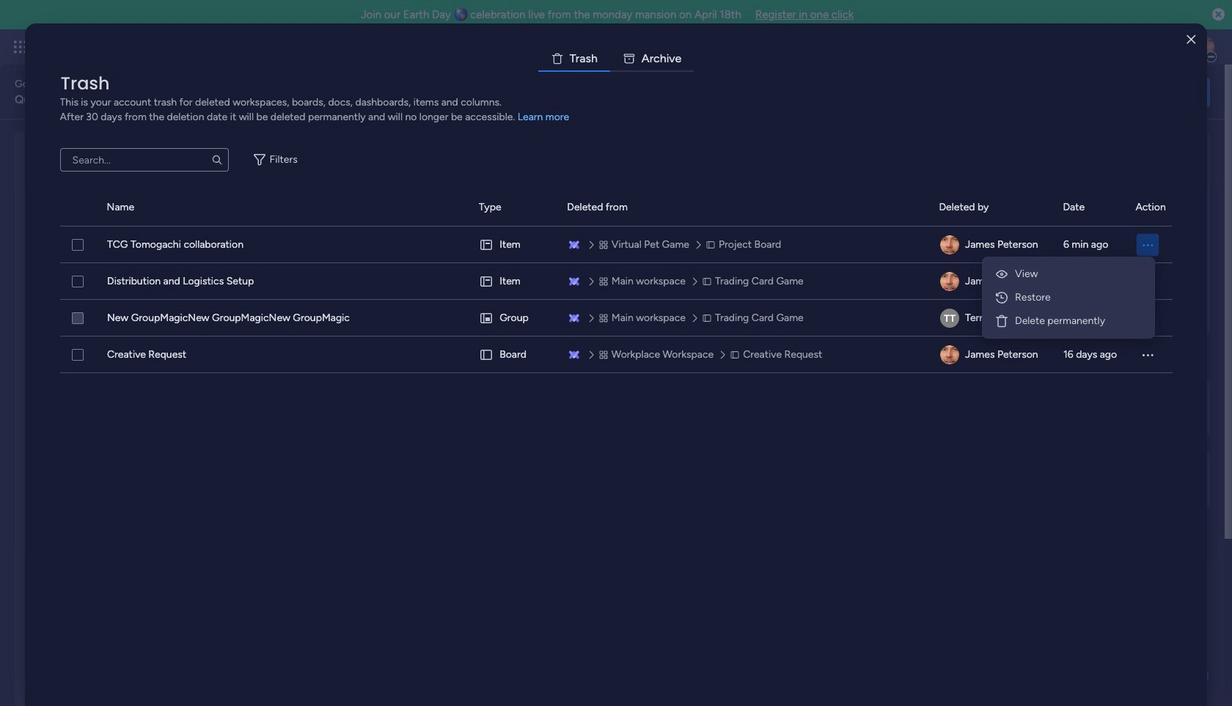Task type: describe. For each thing, give the bounding box(es) containing it.
public board image for component image
[[279, 297, 295, 313]]

component image
[[279, 320, 292, 333]]

6 column header from the left
[[1063, 189, 1118, 226]]

james peterson image for 4th row
[[940, 346, 959, 365]]

search image
[[211, 154, 223, 166]]

1 image
[[1015, 30, 1029, 47]]

7 column header from the left
[[1136, 189, 1173, 226]]

public board image for add to favorites 'image' related to 1st component icon from the right
[[736, 297, 752, 313]]

1 column header from the left
[[60, 189, 89, 226]]

2 component image from the left
[[736, 320, 749, 333]]

2 row from the top
[[60, 263, 1173, 300]]

3 row from the top
[[60, 300, 1173, 337]]

james peterson image for 1st row from the top
[[940, 236, 959, 255]]

5 column header from the left
[[939, 189, 1046, 226]]

Search for items in the recycle bin search field
[[60, 148, 229, 172]]

4 column header from the left
[[567, 189, 922, 226]]

1 vertical spatial james peterson image
[[940, 272, 959, 291]]

2 menu item from the top
[[988, 286, 1150, 310]]

getting started element
[[990, 380, 1211, 438]]

add to favorites image for 2nd component icon from right
[[686, 297, 701, 312]]

public board image for 2nd component icon from right
[[508, 297, 524, 313]]

1 menu item from the top
[[988, 263, 1150, 286]]

menu image
[[1141, 348, 1155, 362]]

menu menu
[[988, 263, 1150, 333]]

3 menu item from the top
[[988, 310, 1150, 333]]

help center element
[[990, 450, 1211, 509]]

2 column header from the left
[[107, 189, 461, 226]]



Task type: locate. For each thing, give the bounding box(es) containing it.
row
[[60, 227, 1173, 263], [60, 263, 1173, 300], [60, 300, 1173, 337], [60, 337, 1173, 373]]

1 public board image from the left
[[279, 297, 295, 313]]

1 horizontal spatial public board image
[[736, 297, 752, 313]]

menu item up delete permanently icon
[[988, 286, 1150, 310]]

public board image
[[279, 297, 295, 313], [508, 297, 524, 313]]

view image
[[995, 267, 1010, 282]]

2 public board image from the left
[[508, 297, 524, 313]]

table
[[60, 189, 1173, 683]]

1 horizontal spatial component image
[[736, 320, 749, 333]]

3 add to favorites image from the left
[[686, 297, 701, 312]]

public board image
[[51, 297, 67, 313], [736, 297, 752, 313]]

0 vertical spatial james peterson image
[[940, 236, 959, 255]]

james peterson image
[[1191, 35, 1215, 59], [940, 272, 959, 291]]

close image
[[1187, 34, 1196, 45]]

0 horizontal spatial public board image
[[279, 297, 295, 313]]

column header
[[60, 189, 89, 226], [107, 189, 461, 226], [479, 189, 550, 226], [567, 189, 922, 226], [939, 189, 1046, 226], [1063, 189, 1118, 226], [1136, 189, 1173, 226]]

1 horizontal spatial public board image
[[508, 297, 524, 313]]

restore image
[[995, 291, 1010, 305]]

james peterson image
[[940, 236, 959, 255], [940, 346, 959, 365]]

add to favorites image for component image
[[458, 297, 472, 312]]

public board image for 1st add to favorites 'image' from left
[[51, 297, 67, 313]]

1 row from the top
[[60, 227, 1173, 263]]

2 james peterson image from the top
[[940, 346, 959, 365]]

quick search results list box
[[32, 167, 955, 361]]

2 add to favorites image from the left
[[458, 297, 472, 312]]

3 column header from the left
[[479, 189, 550, 226]]

terry turtle image
[[940, 309, 959, 328]]

add to favorites image for 1st component icon from the right
[[915, 297, 930, 312]]

0 vertical spatial james peterson image
[[1191, 35, 1215, 59]]

row group
[[60, 189, 1173, 227]]

1 component image from the left
[[508, 320, 521, 333]]

1 vertical spatial james peterson image
[[940, 346, 959, 365]]

1 horizontal spatial james peterson image
[[1191, 35, 1215, 59]]

4 row from the top
[[60, 337, 1173, 373]]

menu item down restore icon
[[988, 310, 1150, 333]]

1 public board image from the left
[[51, 297, 67, 313]]

0 horizontal spatial component image
[[508, 320, 521, 333]]

menu item
[[988, 263, 1150, 286], [988, 286, 1150, 310], [988, 310, 1150, 333]]

1 add to favorites image from the left
[[229, 297, 244, 312]]

0 horizontal spatial public board image
[[51, 297, 67, 313]]

0 horizontal spatial james peterson image
[[940, 272, 959, 291]]

menu image
[[1141, 238, 1155, 252]]

1 james peterson image from the top
[[940, 236, 959, 255]]

component image
[[508, 320, 521, 333], [736, 320, 749, 333]]

delete permanently image
[[995, 314, 1010, 329]]

None search field
[[60, 148, 229, 172]]

menu item up restore icon
[[988, 263, 1150, 286]]

add to favorites image
[[229, 297, 244, 312], [458, 297, 472, 312], [686, 297, 701, 312], [915, 297, 930, 312]]

templates image image
[[1004, 140, 1197, 241]]

select product image
[[13, 40, 28, 54]]

4 add to favorites image from the left
[[915, 297, 930, 312]]

2 public board image from the left
[[736, 297, 752, 313]]

cell
[[479, 227, 550, 263], [940, 227, 1046, 263], [1136, 227, 1173, 263], [479, 263, 550, 300], [940, 263, 1046, 300], [479, 300, 550, 337], [940, 300, 1046, 337], [479, 337, 550, 373], [940, 337, 1046, 373]]



Task type: vqa. For each thing, say whether or not it's contained in the screenshot.
middle James Peterson icon
yes



